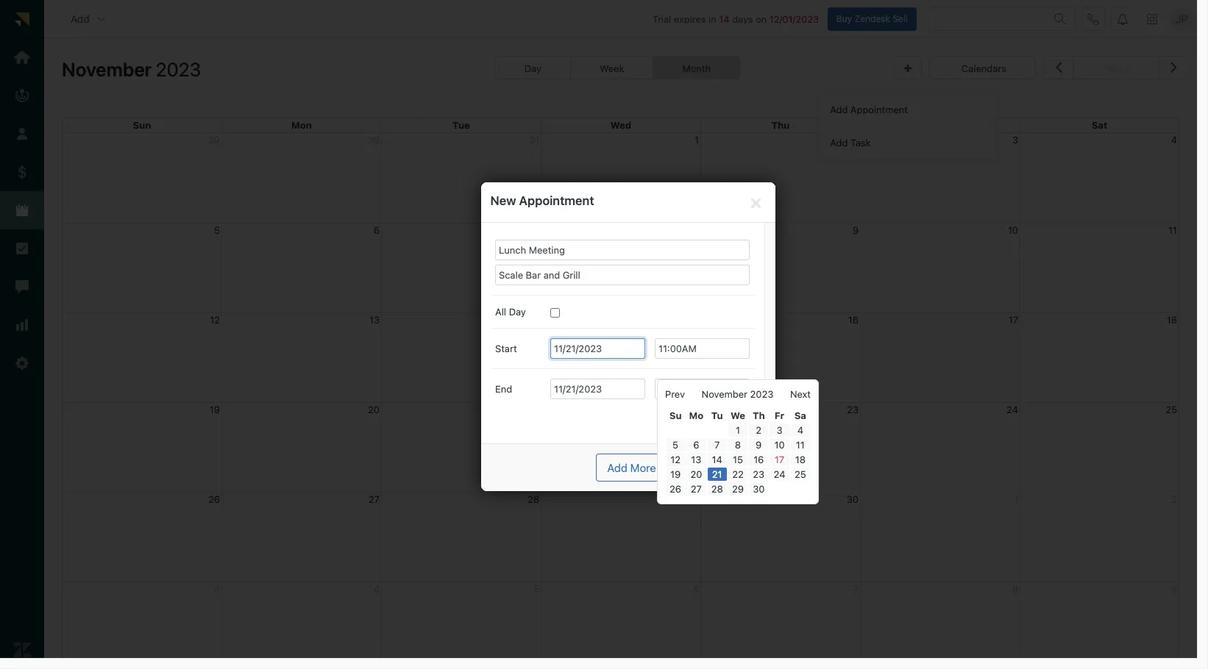 Task type: vqa. For each thing, say whether or not it's contained in the screenshot.
bottommost 14
yes



Task type: locate. For each thing, give the bounding box(es) containing it.
1 horizontal spatial 3
[[1013, 134, 1019, 145]]

30 link
[[749, 483, 769, 496]]

23 right sa
[[847, 404, 859, 416]]

1 link
[[728, 424, 748, 437]]

0 vertical spatial 16
[[848, 314, 859, 326]]

0 vertical spatial 10
[[1008, 224, 1019, 236]]

0 vertical spatial 13
[[369, 314, 380, 326]]

appointment up task
[[851, 103, 908, 115]]

1 vertical spatial 24
[[774, 469, 786, 481]]

17 link
[[770, 453, 789, 467]]

4 down sa
[[798, 425, 804, 436]]

1 vertical spatial 1
[[736, 425, 740, 436]]

plus image
[[905, 64, 912, 74]]

buy zendesk sell
[[836, 13, 908, 24]]

0 horizontal spatial 11
[[796, 439, 805, 451]]

0 vertical spatial 25
[[1166, 404, 1177, 416]]

8 link
[[728, 439, 748, 452]]

add inside button
[[71, 12, 90, 25]]

add more details
[[607, 461, 694, 474]]

3
[[1013, 134, 1019, 145], [777, 425, 783, 436]]

14
[[719, 13, 730, 25], [529, 314, 539, 326], [712, 454, 723, 466]]

november 2023 up sun
[[62, 58, 201, 80]]

0 vertical spatial 24
[[1007, 404, 1019, 416]]

0 horizontal spatial 3
[[777, 425, 783, 436]]

0 horizontal spatial 24
[[774, 469, 786, 481]]

0 horizontal spatial 2023
[[156, 58, 201, 80]]

21 link
[[708, 468, 727, 481]]

sa
[[795, 410, 807, 422]]

19 inside 19 link
[[670, 469, 681, 481]]

0 horizontal spatial 22
[[688, 404, 699, 416]]

1 vertical spatial 25
[[795, 469, 806, 481]]

14 right 'in'
[[719, 13, 730, 25]]

0 horizontal spatial 26
[[208, 494, 220, 505]]

25
[[1166, 404, 1177, 416], [795, 469, 806, 481]]

1 horizontal spatial 20
[[691, 469, 702, 481]]

13 link
[[687, 453, 706, 467]]

19
[[210, 404, 220, 416], [670, 469, 681, 481]]

1 horizontal spatial november
[[702, 389, 748, 400]]

2
[[853, 134, 859, 145], [756, 425, 762, 436]]

0 vertical spatial 22
[[688, 404, 699, 416]]

1 horizontal spatial 11
[[1169, 224, 1177, 236]]

0 horizontal spatial 9
[[756, 439, 762, 451]]

1 horizontal spatial 24
[[1007, 404, 1019, 416]]

1 vertical spatial november
[[702, 389, 748, 400]]

End Date text field
[[550, 379, 645, 400]]

1 horizontal spatial 22
[[732, 469, 744, 481]]

5
[[214, 224, 220, 236], [673, 439, 679, 451]]

1 vertical spatial 18
[[795, 454, 806, 466]]

3 link
[[770, 424, 789, 437]]

22 right su
[[688, 404, 699, 416]]

0 horizontal spatial 19
[[210, 404, 220, 416]]

add up add task
[[830, 103, 848, 115]]

1
[[695, 134, 699, 145], [736, 425, 740, 436]]

Untitled Appointment text field
[[495, 240, 750, 260]]

1 vertical spatial 20
[[691, 469, 702, 481]]

0 vertical spatial 12
[[210, 314, 220, 326]]

0 horizontal spatial 6
[[374, 224, 380, 236]]

0 horizontal spatial 4
[[798, 425, 804, 436]]

6
[[374, 224, 380, 236], [693, 439, 699, 451]]

End Time text field
[[655, 379, 750, 400]]

zendesk image
[[13, 641, 32, 660]]

23 up 30 link
[[753, 469, 765, 481]]

28
[[711, 483, 723, 495], [528, 494, 539, 505]]

13 inside 13 'link'
[[691, 454, 702, 466]]

8
[[735, 439, 741, 451]]

12
[[210, 314, 220, 326], [671, 454, 681, 466]]

0 horizontal spatial 20
[[368, 404, 380, 416]]

Start Time text field
[[655, 339, 750, 359]]

2 vertical spatial 14
[[712, 454, 723, 466]]

1 horizontal spatial 2023
[[750, 389, 774, 400]]

1 horizontal spatial 9
[[853, 224, 859, 236]]

0 horizontal spatial 25
[[795, 469, 806, 481]]

1 horizontal spatial 28
[[711, 483, 723, 495]]

0 vertical spatial 23
[[847, 404, 859, 416]]

22
[[688, 404, 699, 416], [732, 469, 744, 481]]

9
[[853, 224, 859, 236], [756, 439, 762, 451]]

1 vertical spatial 11
[[796, 439, 805, 451]]

add for add
[[71, 12, 90, 25]]

11
[[1169, 224, 1177, 236], [796, 439, 805, 451]]

day
[[524, 63, 542, 74]]

on
[[756, 13, 767, 25]]

in
[[709, 13, 717, 25]]

20 link
[[687, 468, 706, 481]]

21
[[712, 469, 722, 481]]

week
[[600, 63, 624, 74]]

1 vertical spatial appointment
[[519, 193, 594, 208]]

0 horizontal spatial 17
[[775, 454, 785, 466]]

1 vertical spatial 10
[[775, 439, 785, 451]]

1 vertical spatial 9
[[756, 439, 762, 451]]

jp button
[[1170, 7, 1194, 31]]

0 vertical spatial 20
[[368, 404, 380, 416]]

0 horizontal spatial 16
[[754, 454, 764, 466]]

22 down 15
[[732, 469, 744, 481]]

add left 'chevron down' image
[[71, 12, 90, 25]]

2 down add appointment
[[853, 134, 859, 145]]

0 horizontal spatial 30
[[753, 483, 765, 495]]

prev link
[[665, 388, 685, 401]]

1 horizontal spatial appointment
[[851, 103, 908, 115]]

november up tu
[[702, 389, 748, 400]]

1 horizontal spatial 17
[[1009, 314, 1019, 326]]

november down 'chevron down' image
[[62, 58, 152, 80]]

1 vertical spatial 23
[[753, 469, 765, 481]]

1 horizontal spatial 2
[[853, 134, 859, 145]]

add
[[71, 12, 90, 25], [830, 103, 848, 115], [830, 137, 848, 148], [607, 461, 628, 474]]

1 horizontal spatial 6
[[693, 439, 699, 451]]

29 right 26 link
[[687, 494, 699, 505]]

1 vertical spatial november 2023
[[702, 389, 774, 400]]

4
[[1171, 134, 1177, 145], [798, 425, 804, 436]]

0 horizontal spatial 13
[[369, 314, 380, 326]]

appointment right new
[[519, 193, 594, 208]]

18
[[1167, 314, 1177, 326], [795, 454, 806, 466]]

29
[[732, 483, 744, 495], [687, 494, 699, 505]]

1 horizontal spatial 23
[[847, 404, 859, 416]]

add left task
[[830, 137, 848, 148]]

0 horizontal spatial november 2023
[[62, 58, 201, 80]]

Location text field
[[495, 265, 750, 286]]

1 horizontal spatial 19
[[670, 469, 681, 481]]

9 link
[[749, 439, 769, 452]]

0 vertical spatial 17
[[1009, 314, 1019, 326]]

add left more
[[607, 461, 628, 474]]

1 horizontal spatial 26
[[670, 483, 682, 495]]

calendars
[[962, 63, 1007, 74]]

1 horizontal spatial 12
[[671, 454, 681, 466]]

jp
[[1176, 12, 1188, 25]]

0 vertical spatial 1
[[695, 134, 699, 145]]

0 vertical spatial 4
[[1171, 134, 1177, 145]]

14 right day
[[529, 314, 539, 326]]

4 link
[[791, 424, 810, 437]]

0 vertical spatial 6
[[374, 224, 380, 236]]

28 link
[[708, 483, 727, 496]]

november 2023 up the we
[[702, 389, 774, 400]]

None checkbox
[[550, 308, 560, 318]]

create link
[[707, 454, 763, 482]]

sell
[[893, 13, 908, 24]]

4 down angle right icon
[[1171, 134, 1177, 145]]

0 vertical spatial 19
[[210, 404, 220, 416]]

0 vertical spatial 2
[[853, 134, 859, 145]]

26
[[670, 483, 682, 495], [208, 494, 220, 505]]

1 vertical spatial 22
[[732, 469, 744, 481]]

november 2023
[[62, 58, 201, 80], [702, 389, 774, 400]]

2023
[[156, 58, 201, 80], [750, 389, 774, 400]]

10
[[1008, 224, 1019, 236], [775, 439, 785, 451]]

search image
[[1055, 13, 1066, 25]]

0 horizontal spatial 5
[[214, 224, 220, 236]]

chevron down image
[[96, 13, 107, 25]]

0 vertical spatial appointment
[[851, 103, 908, 115]]

1 vertical spatial 17
[[775, 454, 785, 466]]

add for add task
[[830, 137, 848, 148]]

0 horizontal spatial november
[[62, 58, 152, 80]]

29 down 22 link
[[732, 483, 744, 495]]

1 horizontal spatial 30
[[847, 494, 859, 505]]

0 horizontal spatial appointment
[[519, 193, 594, 208]]

2 up 9 "link"
[[756, 425, 762, 436]]

23
[[847, 404, 859, 416], [753, 469, 765, 481]]

1 vertical spatial 2
[[756, 425, 762, 436]]

1 vertical spatial 5
[[673, 439, 679, 451]]

13
[[369, 314, 380, 326], [691, 454, 702, 466]]

0 vertical spatial 14
[[719, 13, 730, 25]]

1 vertical spatial 19
[[670, 469, 681, 481]]

25 link
[[791, 468, 810, 481]]

0 vertical spatial 5
[[214, 224, 220, 236]]

14 up 21 link on the right of the page
[[712, 454, 723, 466]]

30
[[753, 483, 765, 495], [847, 494, 859, 505]]

20
[[368, 404, 380, 416], [691, 469, 702, 481]]

0 vertical spatial 11
[[1169, 224, 1177, 236]]

end
[[495, 383, 512, 395]]

17
[[1009, 314, 1019, 326], [775, 454, 785, 466]]

angle left image
[[1056, 57, 1062, 77]]

1 horizontal spatial 16
[[848, 314, 859, 326]]

november
[[62, 58, 152, 80], [702, 389, 748, 400]]



Task type: describe. For each thing, give the bounding box(es) containing it.
calls image
[[1088, 13, 1099, 25]]

start
[[495, 343, 517, 355]]

zendesk
[[855, 13, 891, 24]]

1 horizontal spatial 5
[[673, 439, 679, 451]]

0 horizontal spatial 27
[[369, 494, 380, 505]]

22 link
[[728, 468, 748, 481]]

task
[[851, 137, 871, 148]]

2 link
[[749, 424, 769, 437]]

0 vertical spatial 18
[[1167, 314, 1177, 326]]

0 vertical spatial 3
[[1013, 134, 1019, 145]]

1 horizontal spatial 1
[[736, 425, 740, 436]]

0 vertical spatial 9
[[853, 224, 859, 236]]

buy
[[836, 13, 852, 24]]

tu
[[711, 410, 723, 422]]

25 inside 25 link
[[795, 469, 806, 481]]

sun
[[133, 119, 151, 131]]

mo
[[689, 410, 704, 422]]

expires
[[674, 13, 706, 25]]

fr
[[775, 410, 785, 422]]

add task
[[830, 137, 871, 148]]

new
[[490, 193, 516, 208]]

th
[[753, 410, 765, 422]]

thu
[[772, 119, 790, 131]]

appointment for new appointment
[[519, 193, 594, 208]]

15
[[733, 454, 743, 466]]

×
[[750, 190, 762, 212]]

create
[[718, 461, 752, 474]]

1 horizontal spatial 4
[[1171, 134, 1177, 145]]

6 link
[[687, 439, 706, 452]]

1 horizontal spatial 10
[[1008, 224, 1019, 236]]

0 horizontal spatial 10
[[775, 439, 785, 451]]

days
[[732, 13, 753, 25]]

1 vertical spatial 6
[[693, 439, 699, 451]]

18 link
[[791, 453, 810, 467]]

12/01/2023
[[770, 13, 819, 25]]

next link
[[790, 388, 811, 401]]

trial
[[653, 13, 671, 25]]

details
[[659, 461, 694, 474]]

27 link
[[687, 483, 706, 496]]

we
[[731, 410, 745, 422]]

all day
[[495, 306, 526, 318]]

wed
[[611, 119, 632, 131]]

new appointment
[[490, 193, 594, 208]]

mon
[[292, 119, 312, 131]]

1 horizontal spatial 29
[[732, 483, 744, 495]]

0 vertical spatial november 2023
[[62, 58, 201, 80]]

16 link
[[749, 453, 769, 467]]

× link
[[747, 190, 766, 212]]

5 link
[[666, 439, 685, 452]]

we th
[[731, 410, 765, 422]]

11 link
[[791, 439, 810, 452]]

bell image
[[1117, 13, 1129, 25]]

sat
[[1092, 119, 1108, 131]]

zendesk products image
[[1147, 14, 1158, 24]]

0 horizontal spatial 23
[[753, 469, 765, 481]]

1 vertical spatial 2023
[[750, 389, 774, 400]]

7
[[715, 439, 720, 451]]

1 vertical spatial 4
[[798, 425, 804, 436]]

prev
[[665, 389, 685, 400]]

su
[[669, 410, 682, 422]]

1 horizontal spatial november 2023
[[702, 389, 774, 400]]

9 inside 9 "link"
[[756, 439, 762, 451]]

0 horizontal spatial 18
[[795, 454, 806, 466]]

more
[[630, 461, 656, 474]]

29 link
[[728, 483, 748, 496]]

angle right image
[[1171, 57, 1178, 77]]

0 vertical spatial 2023
[[156, 58, 201, 80]]

trial expires in 14 days on 12/01/2023
[[653, 13, 819, 25]]

today
[[1103, 63, 1130, 74]]

10 link
[[770, 439, 789, 452]]

7 link
[[708, 439, 727, 452]]

buy zendesk sell button
[[828, 7, 917, 31]]

0 horizontal spatial 1
[[695, 134, 699, 145]]

1 vertical spatial 12
[[671, 454, 681, 466]]

add more details link
[[596, 454, 705, 482]]

all
[[495, 306, 506, 318]]

27 inside 27 link
[[691, 483, 702, 495]]

1 vertical spatial 3
[[777, 425, 783, 436]]

14 link
[[708, 453, 727, 467]]

add appointment
[[830, 103, 908, 115]]

15 link
[[728, 453, 748, 467]]

24 link
[[770, 468, 789, 481]]

day
[[509, 306, 526, 318]]

0 horizontal spatial 29
[[687, 494, 699, 505]]

add button
[[59, 4, 119, 34]]

1 vertical spatial 16
[[754, 454, 764, 466]]

1 vertical spatial 14
[[529, 314, 539, 326]]

0 horizontal spatial 28
[[528, 494, 539, 505]]

0 vertical spatial november
[[62, 58, 152, 80]]

Start Date text field
[[550, 339, 645, 359]]

tue
[[453, 119, 470, 131]]

next
[[790, 389, 811, 400]]

appointment for add appointment
[[851, 103, 908, 115]]

1 horizontal spatial 25
[[1166, 404, 1177, 416]]

14 inside 14 link
[[712, 454, 723, 466]]

12 link
[[666, 453, 685, 467]]

23 link
[[749, 468, 769, 481]]

add for add more details
[[607, 461, 628, 474]]

19 link
[[666, 468, 685, 481]]

26 link
[[666, 483, 685, 496]]

add for add appointment
[[830, 103, 848, 115]]



